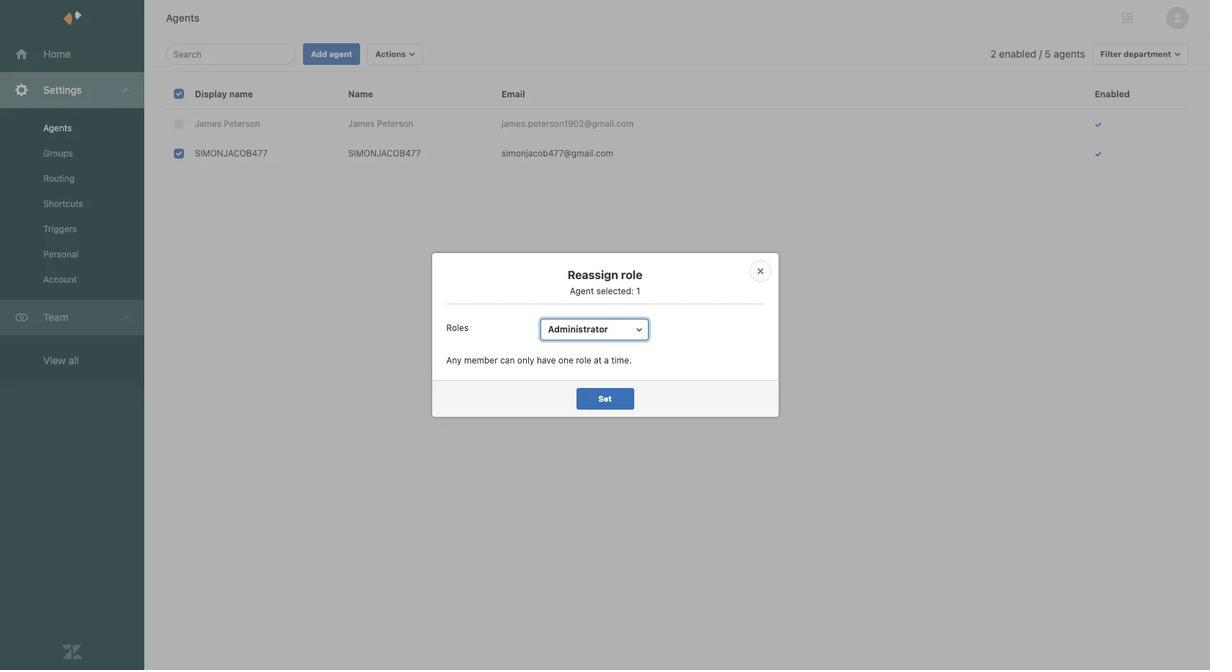 Task type: locate. For each thing, give the bounding box(es) containing it.
enabled
[[1000, 48, 1037, 60]]

1 vertical spatial agents
[[43, 123, 72, 134]]

peterson down name
[[224, 118, 260, 129]]

can
[[500, 355, 515, 366]]

james down name
[[348, 118, 375, 129]]

reassign
[[568, 269, 619, 282]]

0 horizontal spatial james peterson
[[195, 118, 260, 129]]

simonjacob477 down 'display name'
[[195, 148, 268, 159]]

any member can only have one role at a time.
[[447, 355, 632, 366]]

1 horizontal spatial role
[[621, 269, 643, 282]]

peterson
[[224, 118, 260, 129], [377, 118, 414, 129]]

role up 1
[[621, 269, 643, 282]]

agents up search text box
[[166, 12, 200, 24]]

agents
[[1054, 48, 1086, 60]]

agent
[[570, 286, 594, 297]]

james peterson down name
[[348, 118, 414, 129]]

1 horizontal spatial simonjacob477
[[348, 148, 421, 159]]

at
[[594, 355, 602, 366]]

a
[[605, 355, 609, 366]]

2 enabled / 5 agents
[[991, 48, 1086, 60]]

routing
[[43, 173, 75, 184]]

Search text field
[[173, 45, 284, 63]]

0 horizontal spatial agents
[[43, 123, 72, 134]]

james down display
[[195, 118, 221, 129]]

home
[[43, 48, 71, 60]]

triggers
[[43, 224, 77, 235]]

view all
[[43, 355, 79, 367]]

0 horizontal spatial simonjacob477
[[195, 148, 268, 159]]

role left at
[[576, 355, 592, 366]]

reassign role agent selected: 1
[[568, 269, 643, 297]]

1 horizontal spatial james peterson
[[348, 118, 414, 129]]

peterson down actions button
[[377, 118, 414, 129]]

james peterson down 'display name'
[[195, 118, 260, 129]]

personal
[[43, 249, 79, 260]]

1 horizontal spatial peterson
[[377, 118, 414, 129]]

james peterson
[[195, 118, 260, 129], [348, 118, 414, 129]]

role inside reassign role agent selected: 1
[[621, 269, 643, 282]]

groups
[[43, 148, 73, 159]]

0 vertical spatial agents
[[166, 12, 200, 24]]

role
[[621, 269, 643, 282], [576, 355, 592, 366]]

0 vertical spatial role
[[621, 269, 643, 282]]

selected:
[[597, 286, 634, 297]]

1
[[637, 286, 641, 297]]

5
[[1046, 48, 1052, 60]]

0 horizontal spatial peterson
[[224, 118, 260, 129]]

account
[[43, 274, 77, 285]]

0 horizontal spatial role
[[576, 355, 592, 366]]

only
[[518, 355, 535, 366]]

agent
[[329, 49, 352, 58]]

email
[[502, 89, 526, 99]]

0 horizontal spatial james
[[195, 118, 221, 129]]

agents
[[166, 12, 200, 24], [43, 123, 72, 134]]

1 horizontal spatial james
[[348, 118, 375, 129]]

agents up groups
[[43, 123, 72, 134]]

2
[[991, 48, 997, 60]]

james
[[195, 118, 221, 129], [348, 118, 375, 129]]

2 james from the left
[[348, 118, 375, 129]]

one
[[559, 355, 574, 366]]

/
[[1040, 48, 1043, 60]]

simonjacob477
[[195, 148, 268, 159], [348, 148, 421, 159]]

any
[[447, 355, 462, 366]]

simonjacob477 down name
[[348, 148, 421, 159]]



Task type: describe. For each thing, give the bounding box(es) containing it.
roles
[[447, 323, 469, 334]]

actions button
[[368, 43, 423, 65]]

1 simonjacob477 from the left
[[195, 148, 268, 159]]

filter department
[[1101, 49, 1172, 58]]

james.peterson1902@gmail.com
[[502, 118, 634, 129]]

view
[[43, 355, 66, 367]]

member
[[464, 355, 498, 366]]

zendesk products image
[[1123, 13, 1133, 23]]

1 horizontal spatial agents
[[166, 12, 200, 24]]

name
[[348, 89, 373, 99]]

name
[[229, 89, 253, 99]]

1 vertical spatial role
[[576, 355, 592, 366]]

2 simonjacob477 from the left
[[348, 148, 421, 159]]

administrator
[[548, 324, 609, 335]]

department
[[1124, 49, 1172, 58]]

1 james from the left
[[195, 118, 221, 129]]

display
[[195, 89, 227, 99]]

add
[[311, 49, 327, 58]]

simonjacob477@gmail.com
[[502, 148, 614, 159]]

enabled
[[1096, 89, 1131, 99]]

1 james peterson from the left
[[195, 118, 260, 129]]

add agent
[[311, 49, 352, 58]]

actions
[[376, 49, 406, 58]]

set button
[[577, 388, 634, 410]]

display name
[[195, 89, 253, 99]]

time.
[[612, 355, 632, 366]]

settings
[[43, 84, 82, 96]]

set
[[599, 394, 612, 404]]

all
[[69, 355, 79, 367]]

shortcuts
[[43, 199, 83, 209]]

filter
[[1101, 49, 1122, 58]]

2 peterson from the left
[[377, 118, 414, 129]]

have
[[537, 355, 556, 366]]

team
[[43, 311, 68, 323]]

2 james peterson from the left
[[348, 118, 414, 129]]

add agent button
[[303, 43, 360, 65]]

1 peterson from the left
[[224, 118, 260, 129]]

filter department button
[[1093, 43, 1189, 65]]



Task type: vqa. For each thing, say whether or not it's contained in the screenshot.
CLEAR FILTERS
no



